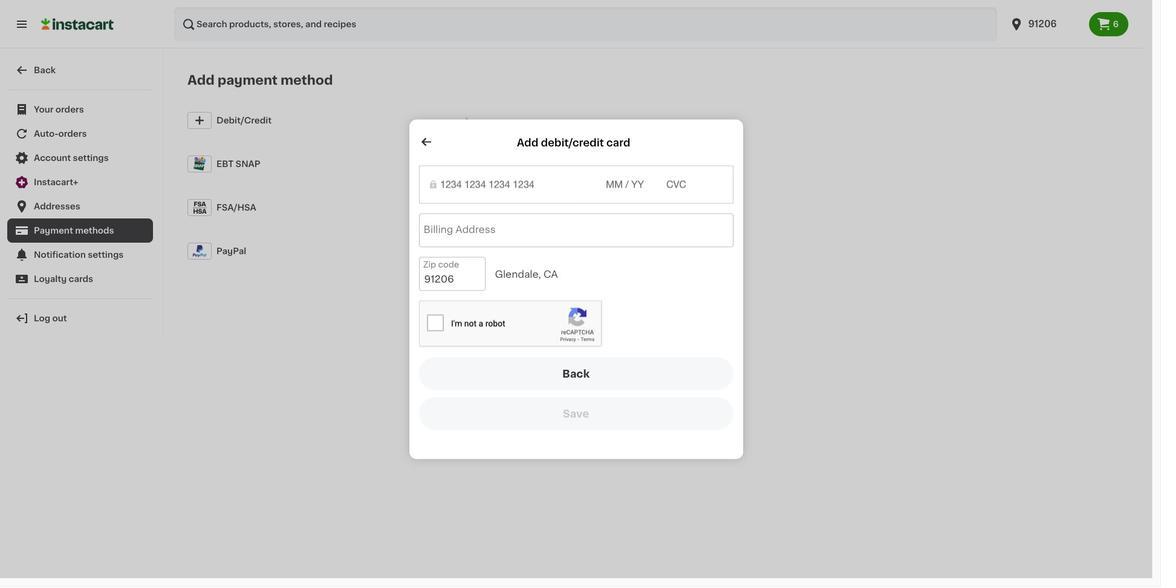 Task type: describe. For each thing, give the bounding box(es) containing it.
card
[[607, 137, 631, 147]]

add debit/credit card dialog
[[409, 119, 848, 459]]

loyalty
[[34, 275, 67, 283]]

debit/credit
[[217, 116, 272, 125]]

snap
[[236, 160, 261, 168]]

address
[[456, 224, 496, 234]]

loyalty cards link
[[7, 267, 153, 291]]

account settings link
[[7, 146, 153, 170]]

add for add debit/credit card
[[517, 137, 539, 147]]

your orders link
[[7, 97, 153, 122]]

6
[[1114, 20, 1120, 28]]

billing address
[[424, 224, 496, 234]]

account
[[34, 154, 71, 162]]

paypal
[[217, 247, 246, 255]]

fsa/hsa button
[[183, 186, 485, 229]]

glendale,
[[495, 269, 541, 278]]

0 vertical spatial back
[[34, 66, 56, 74]]

glendale, ca
[[495, 269, 558, 278]]

method
[[281, 74, 333, 87]]

back button
[[419, 357, 734, 390]]

auto-orders
[[34, 130, 87, 138]]

Billing Address text field
[[419, 213, 734, 247]]

your
[[34, 105, 54, 114]]

billing
[[424, 224, 453, 234]]

log out link
[[7, 306, 153, 330]]

instacart+
[[34, 178, 78, 186]]

debit/credit
[[541, 137, 604, 147]]

payment methods
[[34, 226, 114, 235]]

paypal link
[[183, 229, 485, 273]]

ebt snap
[[217, 160, 261, 168]]

auto-orders link
[[7, 122, 153, 146]]

ca
[[544, 269, 558, 278]]

settings for account settings
[[73, 154, 109, 162]]

payment methods link
[[7, 218, 153, 243]]

payment
[[218, 74, 278, 87]]

your orders
[[34, 105, 84, 114]]

out
[[52, 314, 67, 323]]

ebt
[[217, 160, 234, 168]]

methods
[[75, 226, 114, 235]]

auto-
[[34, 130, 58, 138]]

add payment method
[[188, 74, 333, 87]]



Task type: vqa. For each thing, say whether or not it's contained in the screenshot.
the EBT SNAP button
yes



Task type: locate. For each thing, give the bounding box(es) containing it.
None text field
[[419, 257, 486, 290]]

6 button
[[1090, 12, 1129, 36]]

instacart logo image
[[41, 17, 114, 31]]

add inside dialog
[[517, 137, 539, 147]]

payment
[[34, 226, 73, 235]]

0 horizontal spatial back
[[34, 66, 56, 74]]

addresses link
[[7, 194, 153, 218]]

1 horizontal spatial back
[[563, 369, 590, 378]]

orders for auto-orders
[[58, 130, 87, 138]]

ebt snap button
[[183, 142, 485, 186]]

fsa/hsa
[[217, 203, 256, 212]]

orders up account settings
[[58, 130, 87, 138]]

instacart+ link
[[7, 170, 153, 194]]

settings for notification settings
[[88, 251, 124, 259]]

settings down auto-orders link
[[73, 154, 109, 162]]

settings down "methods"
[[88, 251, 124, 259]]

log out
[[34, 314, 67, 323]]

addresses
[[34, 202, 80, 211]]

0 vertical spatial orders
[[56, 105, 84, 114]]

loyalty cards
[[34, 275, 93, 283]]

0 horizontal spatial add
[[188, 74, 215, 87]]

cards
[[69, 275, 93, 283]]

1 vertical spatial orders
[[58, 130, 87, 138]]

back link
[[7, 58, 153, 82]]

1 vertical spatial settings
[[88, 251, 124, 259]]

0 vertical spatial settings
[[73, 154, 109, 162]]

add
[[188, 74, 215, 87], [517, 137, 539, 147]]

back
[[34, 66, 56, 74], [563, 369, 590, 378]]

add left payment
[[188, 74, 215, 87]]

none text field inside add debit/credit card dialog
[[419, 257, 486, 290]]

1 vertical spatial add
[[517, 137, 539, 147]]

account settings
[[34, 154, 109, 162]]

log
[[34, 314, 50, 323]]

1 vertical spatial back
[[563, 369, 590, 378]]

notification settings
[[34, 251, 124, 259]]

orders
[[56, 105, 84, 114], [58, 130, 87, 138]]

add debit/credit card
[[517, 137, 631, 147]]

1 horizontal spatial add
[[517, 137, 539, 147]]

add left debit/credit
[[517, 137, 539, 147]]

add for add payment method
[[188, 74, 215, 87]]

orders for your orders
[[56, 105, 84, 114]]

back inside button
[[563, 369, 590, 378]]

notification settings link
[[7, 243, 153, 267]]

0 vertical spatial add
[[188, 74, 215, 87]]

notification
[[34, 251, 86, 259]]

debit/credit button
[[183, 99, 485, 142]]

orders up auto-orders
[[56, 105, 84, 114]]

add debit/credit card element
[[0, 0, 1153, 578]]

settings
[[73, 154, 109, 162], [88, 251, 124, 259]]



